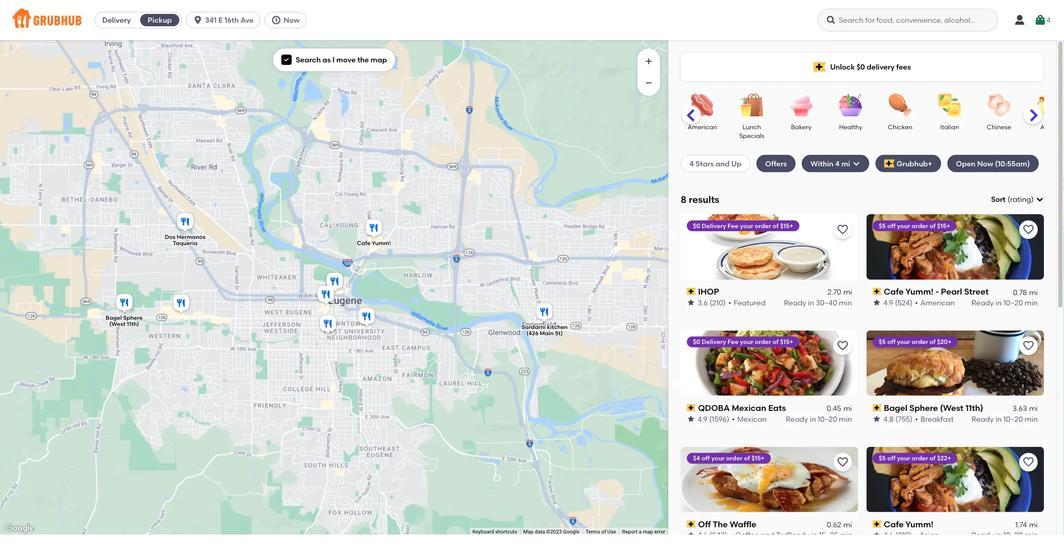 Task type: locate. For each thing, give the bounding box(es) containing it.
1 vertical spatial yumm!
[[906, 287, 934, 297]]

$20+
[[938, 339, 952, 346]]

mi for bagel sphere (west 11th)
[[1030, 404, 1038, 413]]

0 vertical spatial 4.9
[[884, 298, 894, 307]]

0 horizontal spatial svg image
[[271, 15, 282, 25]]

0 vertical spatial $0
[[857, 63, 865, 71]]

0 horizontal spatial cafe yumm!
[[357, 240, 391, 247]]

4 inside button
[[1047, 16, 1051, 24]]

$5 for cafe yumm! - pearl street
[[879, 222, 886, 230]]

1 vertical spatial delivery
[[702, 222, 726, 230]]

2 vertical spatial cafe
[[884, 520, 904, 530]]

mi right 1.74
[[1030, 521, 1038, 530]]

save this restaurant image
[[837, 224, 849, 236], [1023, 224, 1035, 236], [1023, 340, 1035, 352], [837, 457, 849, 469], [1023, 457, 1035, 469]]

breakfast
[[921, 415, 954, 424]]

fee
[[728, 222, 739, 230], [728, 339, 739, 346]]

min for bagel sphere (west 11th)
[[1025, 415, 1038, 424]]

ready right the breakfast
[[972, 415, 994, 424]]

0 horizontal spatial 4.9
[[698, 415, 708, 424]]

(west inside bagel sphere (west 11th) sardarni kitchen (426 main st)
[[109, 321, 125, 328]]

chinese
[[987, 123, 1012, 131]]

grubhub plus flag logo image for grubhub+
[[885, 160, 895, 168]]

$5
[[879, 222, 886, 230], [879, 339, 886, 346], [879, 455, 886, 462]]

map right a
[[643, 529, 653, 535]]

0 vertical spatial now
[[284, 16, 300, 24]]

order for off the waffle
[[726, 455, 743, 462]]

2 $5 from the top
[[879, 339, 886, 346]]

now
[[284, 16, 300, 24], [978, 159, 994, 168]]

min down 0.78 mi
[[1025, 298, 1038, 307]]

None field
[[992, 194, 1044, 205]]

save this restaurant image
[[837, 340, 849, 352]]

0 vertical spatial cafe
[[357, 240, 371, 247]]

none field containing sort
[[992, 194, 1044, 205]]

delivery inside "button"
[[102, 16, 131, 24]]

11th) inside bagel sphere (west 11th) sardarni kitchen (426 main st)
[[127, 321, 139, 328]]

• right (210)
[[729, 298, 732, 307]]

ready in 10–20 min down the 0.78
[[972, 298, 1038, 307]]

0 horizontal spatial now
[[284, 16, 300, 24]]

subscription pass image left off
[[687, 521, 696, 528]]

1 vertical spatial 4.9
[[698, 415, 708, 424]]

$15+
[[780, 222, 794, 230], [938, 222, 951, 230], [780, 339, 794, 346], [752, 455, 765, 462]]

in for ihop
[[808, 298, 815, 307]]

svg image right ave at the left top of page
[[271, 15, 282, 25]]

sort
[[992, 195, 1006, 204]]

mi right 2.70
[[844, 288, 852, 297]]

2 $0 delivery fee your order of $15+ from the top
[[693, 339, 794, 346]]

min for qdoba mexican eats
[[839, 415, 852, 424]]

lunch specials image
[[734, 94, 770, 117]]

the
[[358, 55, 369, 64]]

in
[[808, 298, 815, 307], [996, 298, 1002, 307], [810, 415, 816, 424], [996, 415, 1002, 424]]

(west up the breakfast
[[940, 403, 964, 413]]

in for bagel sphere (west 11th)
[[996, 415, 1002, 424]]

(west for bagel sphere (west 11th) sardarni kitchen (426 main st)
[[109, 321, 125, 328]]

10–20 down the 0.78
[[1004, 298, 1023, 307]]

qdoba mexican eats
[[698, 403, 786, 413]]

star icon image for off the waffle
[[687, 532, 695, 536]]

$0 delivery fee your order of $15+ down results
[[693, 222, 794, 230]]

save this restaurant button for qdoba mexican eats
[[834, 337, 852, 356]]

0 horizontal spatial grubhub plus flag logo image
[[814, 62, 826, 72]]

subscription pass image left qdoba
[[687, 405, 696, 412]]

0 horizontal spatial 4
[[690, 159, 694, 168]]

10–20
[[1004, 298, 1023, 307], [818, 415, 838, 424], [1004, 415, 1023, 424]]

bagel for bagel sphere (west 11th)
[[884, 403, 908, 413]]

subscription pass image right 2.70 mi
[[873, 288, 882, 295]]

grubhub plus flag logo image
[[814, 62, 826, 72], [885, 160, 895, 168]]

lunch specials
[[740, 123, 765, 140]]

mi right 0.62
[[844, 521, 852, 530]]

0 vertical spatial delivery
[[102, 16, 131, 24]]

1 fee from the top
[[728, 222, 739, 230]]

your for off the waffle
[[712, 455, 725, 462]]

cafe
[[357, 240, 371, 247], [884, 287, 904, 297], [884, 520, 904, 530]]

mi for ihop
[[844, 288, 852, 297]]

min
[[839, 298, 852, 307], [1025, 298, 1038, 307], [839, 415, 852, 424], [1025, 415, 1038, 424]]

2 horizontal spatial 4
[[1047, 16, 1051, 24]]

ready in 10–20 min down 3.63
[[972, 415, 1038, 424]]

svg image
[[271, 15, 282, 25], [853, 160, 861, 168]]

0 horizontal spatial sphere
[[123, 315, 143, 322]]

1 horizontal spatial bagel
[[884, 403, 908, 413]]

within
[[811, 159, 834, 168]]

mexican up • mexican
[[732, 403, 767, 413]]

min down '3.63 mi'
[[1025, 415, 1038, 424]]

mexican for qdoba
[[732, 403, 767, 413]]

$0 right unlock
[[857, 63, 865, 71]]

1 horizontal spatial 11th)
[[966, 403, 984, 413]]

$5 off your order of $22+
[[879, 455, 952, 462]]

qdoba mexican eats image
[[356, 306, 377, 329]]

your
[[740, 222, 754, 230], [897, 222, 911, 230], [740, 339, 754, 346], [897, 339, 911, 346], [712, 455, 725, 462], [897, 455, 911, 462]]

1 vertical spatial 11th)
[[966, 403, 984, 413]]

0.62 mi
[[827, 521, 852, 530]]

mexican
[[732, 403, 767, 413], [738, 415, 767, 424]]

sphere left ihop image
[[123, 315, 143, 322]]

0.78
[[1014, 288, 1027, 297]]

cafe yumm!
[[357, 240, 391, 247], [884, 520, 934, 530]]

0 vertical spatial mexican
[[732, 403, 767, 413]]

0 vertical spatial $5
[[879, 222, 886, 230]]

10–20 for cafe yumm! - pearl street
[[1004, 298, 1023, 307]]

svg image inside 341 e 16th ave button
[[193, 15, 203, 25]]

save this restaurant button for off the waffle
[[834, 453, 852, 472]]

street
[[965, 287, 989, 297]]

4.9 (1596)
[[698, 415, 730, 424]]

1 vertical spatial $5
[[879, 339, 886, 346]]

ready down street
[[972, 298, 994, 307]]

1.74 mi
[[1016, 521, 1038, 530]]

• american
[[915, 298, 955, 307]]

$5 off your order of $15+
[[879, 222, 951, 230]]

1 horizontal spatial now
[[978, 159, 994, 168]]

proceed to checkout button
[[739, 370, 877, 388]]

2 vertical spatial yumm!
[[906, 520, 934, 530]]

0 vertical spatial american
[[688, 123, 717, 131]]

mi for off the waffle
[[844, 521, 852, 530]]

2 vertical spatial delivery
[[702, 339, 726, 346]]

american down -
[[921, 298, 955, 307]]

0 vertical spatial $0 delivery fee your order of $15+
[[693, 222, 794, 230]]

1 vertical spatial $0
[[693, 222, 701, 230]]

0 vertical spatial map
[[371, 55, 387, 64]]

save this restaurant button for cafe yumm! - pearl street
[[1020, 221, 1038, 239]]

healthy image
[[833, 94, 869, 117]]

0 vertical spatial sphere
[[123, 315, 143, 322]]

to
[[802, 375, 810, 383]]

0 vertical spatial yumm!
[[372, 240, 391, 247]]

svg image right within 4 mi
[[853, 160, 861, 168]]

$0 down 8 results
[[693, 222, 701, 230]]

save this restaurant button for bagel sphere (west 11th)
[[1020, 337, 1038, 356]]

save this restaurant button for cafe yumm!
[[1020, 453, 1038, 472]]

3.63 mi
[[1013, 404, 1038, 413]]

1 vertical spatial bagel
[[884, 403, 908, 413]]

mi right the 'within'
[[842, 159, 850, 168]]

2 vertical spatial $5
[[879, 455, 886, 462]]

cafe yumm! inside map region
[[357, 240, 391, 247]]

1 vertical spatial sphere
[[910, 403, 938, 413]]

$0 for ihop
[[693, 222, 701, 230]]

2 vertical spatial $0
[[693, 339, 701, 346]]

$4 off your order of $15+
[[693, 455, 765, 462]]

• down qdoba mexican eats
[[732, 415, 735, 424]]

eats
[[769, 403, 786, 413]]

1 horizontal spatial (west
[[940, 403, 964, 413]]

grubhub plus flag logo image left unlock
[[814, 62, 826, 72]]

(524)
[[895, 298, 913, 307]]

subscription pass image left ihop
[[687, 288, 696, 295]]

now up search
[[284, 16, 300, 24]]

10–20 down 3.63
[[1004, 415, 1023, 424]]

min for ihop
[[839, 298, 852, 307]]

plus icon image
[[644, 56, 654, 66]]

qdoba mexican eats logo image
[[681, 331, 859, 396]]

map right the 'the'
[[371, 55, 387, 64]]

0 vertical spatial grubhub plus flag logo image
[[814, 62, 826, 72]]

of
[[773, 222, 779, 230], [930, 222, 936, 230], [773, 339, 779, 346], [930, 339, 936, 346], [744, 455, 750, 462], [930, 455, 936, 462], [602, 529, 606, 535]]

delivery down 3.6 (210)
[[702, 339, 726, 346]]

1 vertical spatial $0 delivery fee your order of $15+
[[693, 339, 794, 346]]

mexican down qdoba mexican eats
[[738, 415, 767, 424]]

off the waffle image
[[316, 284, 336, 307]]

0.78 mi
[[1014, 288, 1038, 297]]

1 horizontal spatial svg image
[[853, 160, 861, 168]]

fee for ihop
[[728, 222, 739, 230]]

subscription pass image for cafe yumm!
[[873, 521, 882, 528]]

american
[[688, 123, 717, 131], [921, 298, 955, 307]]

1 vertical spatial (west
[[940, 403, 964, 413]]

bagel sphere (west 11th) sardarni kitchen (426 main st)
[[106, 315, 568, 337]]

subscription pass image
[[687, 288, 696, 295], [873, 288, 882, 295], [687, 405, 696, 412], [687, 521, 696, 528], [873, 521, 882, 528]]

(west
[[109, 321, 125, 328], [940, 403, 964, 413]]

• for ihop
[[729, 298, 732, 307]]

mi for cafe yumm! - pearl street
[[1030, 288, 1038, 297]]

mi for qdoba mexican eats
[[844, 404, 852, 413]]

(1596)
[[710, 415, 730, 424]]

1 vertical spatial cafe yumm!
[[884, 520, 934, 530]]

0 horizontal spatial bagel
[[106, 315, 122, 322]]

4 for 4 stars and up
[[690, 159, 694, 168]]

kitchen
[[547, 324, 568, 331]]

11th) down bagel sphere (west 11th) image
[[127, 321, 139, 328]]

4.9 (524)
[[884, 298, 913, 307]]

sardarni
[[522, 324, 546, 331]]

keyboard
[[473, 529, 494, 535]]

$0 down 3.6
[[693, 339, 701, 346]]

0 horizontal spatial (west
[[109, 321, 125, 328]]

subscription pass image right 0.62 mi at bottom right
[[873, 521, 882, 528]]

save this restaurant image for off the waffle
[[837, 457, 849, 469]]

1 vertical spatial grubhub plus flag logo image
[[885, 160, 895, 168]]

0 vertical spatial 11th)
[[127, 321, 139, 328]]

mi right '0.45'
[[844, 404, 852, 413]]

svg image
[[1014, 14, 1026, 26], [1035, 14, 1047, 26], [193, 15, 203, 25], [826, 15, 837, 25], [284, 57, 290, 63], [1036, 195, 1044, 204]]

$22+
[[938, 455, 952, 462]]

dos
[[165, 234, 175, 241]]

use
[[608, 529, 616, 535]]

ready left 30–40
[[784, 298, 807, 307]]

map region
[[0, 20, 729, 536]]

off for off the waffle
[[702, 455, 710, 462]]

ready for ihop
[[784, 298, 807, 307]]

ihop image
[[171, 293, 192, 316]]

3 $5 from the top
[[879, 455, 886, 462]]

0 vertical spatial cafe yumm!
[[357, 240, 391, 247]]

subscription pass image for ihop
[[687, 288, 696, 295]]

cafe yumm! - pearl street
[[884, 287, 989, 297]]

1 vertical spatial american
[[921, 298, 955, 307]]

sphere inside bagel sphere (west 11th) sardarni kitchen (426 main st)
[[123, 315, 143, 322]]

bagel
[[106, 315, 122, 322], [884, 403, 908, 413]]

1 vertical spatial mexican
[[738, 415, 767, 424]]

min for cafe yumm! - pearl street
[[1025, 298, 1038, 307]]

ready in 10–20 min down '0.45'
[[786, 415, 852, 424]]

healthy
[[839, 123, 863, 131]]

• right the (524)
[[915, 298, 918, 307]]

now right 'open'
[[978, 159, 994, 168]]

grubhub plus flag logo image left grubhub+
[[885, 160, 895, 168]]

map
[[524, 529, 534, 535]]

delivery
[[867, 63, 895, 71]]

your for bagel sphere (west 11th)
[[897, 339, 911, 346]]

star icon image for cafe yumm!
[[873, 532, 881, 536]]

10–20 down '0.45'
[[818, 415, 838, 424]]

delivery down results
[[702, 222, 726, 230]]

4.9 left the (524)
[[884, 298, 894, 307]]

off for cafe yumm! - pearl street
[[888, 222, 896, 230]]

ready
[[784, 298, 807, 307], [972, 298, 994, 307], [786, 415, 808, 424], [972, 415, 994, 424]]

sphere up • breakfast
[[910, 403, 938, 413]]

$0 delivery fee your order of $15+ for ihop
[[693, 222, 794, 230]]

1 $5 from the top
[[879, 222, 886, 230]]

stars
[[696, 159, 714, 168]]

cafe yumm! image
[[364, 218, 384, 240]]

1 vertical spatial cafe
[[884, 287, 904, 297]]

ready for qdoba mexican eats
[[786, 415, 808, 424]]

11th) left 3.63
[[966, 403, 984, 413]]

min down 2.70 mi
[[839, 298, 852, 307]]

1 horizontal spatial grubhub plus flag logo image
[[885, 160, 895, 168]]

4
[[1047, 16, 1051, 24], [690, 159, 694, 168], [836, 159, 840, 168]]

your for cafe yumm! - pearl street
[[897, 222, 911, 230]]

google image
[[3, 522, 37, 536]]

1 vertical spatial fee
[[728, 339, 739, 346]]

0 vertical spatial fee
[[728, 222, 739, 230]]

4.9 down qdoba
[[698, 415, 708, 424]]

svg image inside 4 button
[[1035, 14, 1047, 26]]

fee for qdoba mexican eats
[[728, 339, 739, 346]]

0 horizontal spatial map
[[371, 55, 387, 64]]

• for cafe yumm! - pearl street
[[915, 298, 918, 307]]

0 vertical spatial (west
[[109, 321, 125, 328]]

2 fee from the top
[[728, 339, 739, 346]]

dos hermanos taqueria
[[165, 234, 206, 247]]

cafe for 1.74
[[884, 520, 904, 530]]

0 horizontal spatial american
[[688, 123, 717, 131]]

min down the 0.45 mi
[[839, 415, 852, 424]]

• right (755)
[[916, 415, 918, 424]]

american down american image
[[688, 123, 717, 131]]

yumm! for 1.74
[[906, 520, 934, 530]]

1 horizontal spatial sphere
[[910, 403, 938, 413]]

yumm! inside map region
[[372, 240, 391, 247]]

off
[[888, 222, 896, 230], [888, 339, 896, 346], [702, 455, 710, 462], [888, 455, 896, 462]]

save this restaurant image for bagel sphere (west 11th)
[[1023, 340, 1035, 352]]

mi for cafe yumm!
[[1030, 521, 1038, 530]]

ready in 10–20 min for bagel sphere (west 11th)
[[972, 415, 1038, 424]]

mi
[[842, 159, 850, 168], [844, 288, 852, 297], [1030, 288, 1038, 297], [844, 404, 852, 413], [1030, 404, 1038, 413], [844, 521, 852, 530], [1030, 521, 1038, 530]]

grubhub plus flag logo image for unlock $0 delivery fees
[[814, 62, 826, 72]]

1 horizontal spatial 4.9
[[884, 298, 894, 307]]

star icon image
[[687, 299, 695, 307], [873, 299, 881, 307], [687, 415, 695, 423], [873, 415, 881, 423], [687, 532, 695, 536], [873, 532, 881, 536]]

$0 delivery fee your order of $15+ down • featured
[[693, 339, 794, 346]]

mi right the 0.78
[[1030, 288, 1038, 297]]

ave
[[241, 16, 254, 24]]

shortcuts
[[495, 529, 517, 535]]

delivery left pickup
[[102, 16, 131, 24]]

0 vertical spatial svg image
[[271, 15, 282, 25]]

(west down bagel sphere (west 11th) image
[[109, 321, 125, 328]]

ready down eats
[[786, 415, 808, 424]]

• for qdoba mexican eats
[[732, 415, 735, 424]]

bagel inside bagel sphere (west 11th) sardarni kitchen (426 main st)
[[106, 315, 122, 322]]

1 vertical spatial now
[[978, 159, 994, 168]]

(west for bagel sphere (west 11th)
[[940, 403, 964, 413]]

mi right 3.63
[[1030, 404, 1038, 413]]

0 horizontal spatial 11th)
[[127, 321, 139, 328]]

1 $0 delivery fee your order of $15+ from the top
[[693, 222, 794, 230]]

1 horizontal spatial cafe yumm!
[[884, 520, 934, 530]]

1 horizontal spatial map
[[643, 529, 653, 535]]

0 vertical spatial bagel
[[106, 315, 122, 322]]



Task type: describe. For each thing, give the bounding box(es) containing it.
proceed to checkout
[[771, 375, 846, 383]]

checkout
[[811, 375, 846, 383]]

$0 for qdoba mexican eats
[[693, 339, 701, 346]]

8
[[681, 194, 687, 205]]

8 results
[[681, 194, 720, 205]]

1 horizontal spatial american
[[921, 298, 955, 307]]

Search for food, convenience, alcohol... search field
[[818, 9, 999, 31]]

341
[[205, 16, 217, 24]]

bagel sphere (west 11th)
[[884, 403, 984, 413]]

american image
[[685, 94, 721, 117]]

bagel sphere (west 11th) logo image
[[867, 331, 1044, 396]]

off
[[698, 520, 711, 530]]

$4
[[693, 455, 700, 462]]

)
[[1032, 195, 1034, 204]]

• mexican
[[732, 415, 767, 424]]

ready for bagel sphere (west 11th)
[[972, 415, 994, 424]]

4.8 (755)
[[884, 415, 913, 424]]

sardarni kitchen (426 main st) image
[[534, 302, 555, 325]]

3.6 (210)
[[698, 298, 726, 307]]

3.63
[[1013, 404, 1027, 413]]

sort ( rating )
[[992, 195, 1034, 204]]

italian image
[[932, 94, 968, 117]]

st)
[[555, 330, 563, 337]]

dos hermanos taqueria image
[[175, 212, 196, 234]]

star icon image for bagel sphere (west 11th)
[[873, 415, 881, 423]]

ready in 10–20 min for qdoba mexican eats
[[786, 415, 852, 424]]

order for cafe yumm! - pearl street
[[912, 222, 929, 230]]

chinese image
[[982, 94, 1018, 117]]

off for bagel sphere (west 11th)
[[888, 339, 896, 346]]

ready in 30–40 min
[[784, 298, 852, 307]]

0.45 mi
[[827, 404, 852, 413]]

search as i move the map
[[296, 55, 387, 64]]

in for qdoba mexican eats
[[810, 415, 816, 424]]

save this restaurant button for ihop
[[834, 221, 852, 239]]

cafe yumm! - pearl street logo image
[[867, 214, 1044, 280]]

(10:55am)
[[995, 159, 1030, 168]]

grubhub+
[[897, 159, 933, 168]]

off the waffle logo image
[[681, 447, 859, 513]]

pickup button
[[138, 12, 182, 28]]

order for bagel sphere (west 11th)
[[912, 339, 929, 346]]

terms of use
[[586, 529, 616, 535]]

cafe inside map region
[[357, 240, 371, 247]]

ihop
[[698, 287, 720, 297]]

$0 delivery fee your order of $15+ for qdoba mexican eats
[[693, 339, 794, 346]]

italian
[[941, 123, 960, 131]]

delivery button
[[95, 12, 138, 28]]

1 horizontal spatial 4
[[836, 159, 840, 168]]

i
[[333, 55, 335, 64]]

off for cafe yumm!
[[888, 455, 896, 462]]

rating
[[1011, 195, 1032, 204]]

fees
[[897, 63, 911, 71]]

order for cafe yumm!
[[912, 455, 929, 462]]

11th) for bagel sphere (west 11th)
[[966, 403, 984, 413]]

$5 off your order of $20+
[[879, 339, 952, 346]]

$5 for bagel sphere (west 11th)
[[879, 339, 886, 346]]

(755)
[[896, 415, 913, 424]]

sphere for bagel sphere (west 11th)
[[910, 403, 938, 413]]

and
[[716, 159, 730, 168]]

10–20 for qdoba mexican eats
[[818, 415, 838, 424]]

now inside now button
[[284, 16, 300, 24]]

cafe for 0.78
[[884, 287, 904, 297]]

a
[[639, 529, 642, 535]]

16th
[[225, 16, 239, 24]]

report a map error link
[[623, 529, 666, 535]]

save this restaurant image for ihop
[[837, 224, 849, 236]]

4.8
[[884, 415, 894, 424]]

0.45
[[827, 404, 842, 413]]

keyboard shortcuts button
[[473, 529, 517, 536]]

4.9 for qdoba mexican eats
[[698, 415, 708, 424]]

4 for 4
[[1047, 16, 1051, 24]]

main
[[540, 330, 554, 337]]

star icon image for cafe yumm! - pearl street
[[873, 299, 881, 307]]

1 vertical spatial svg image
[[853, 160, 861, 168]]

subscription pass image for off the waffle
[[687, 521, 696, 528]]

4 button
[[1035, 11, 1051, 29]]

svg image inside now button
[[271, 15, 282, 25]]

subscription pass image
[[873, 405, 882, 412]]

delivery for qdoba mexican eats
[[702, 339, 726, 346]]

chicken image
[[883, 94, 919, 117]]

pickup
[[148, 16, 172, 24]]

mexican for •
[[738, 415, 767, 424]]

4.9 for cafe yumm! - pearl street
[[884, 298, 894, 307]]

2.70
[[828, 288, 842, 297]]

in for cafe yumm! - pearl street
[[996, 298, 1002, 307]]

taqueria
[[173, 240, 198, 247]]

your for cafe yumm!
[[897, 455, 911, 462]]

0.62
[[827, 521, 842, 530]]

-
[[936, 287, 939, 297]]

11th) for bagel sphere (west 11th) sardarni kitchen (426 main st)
[[127, 321, 139, 328]]

chicken
[[888, 123, 913, 131]]

open
[[956, 159, 976, 168]]

minus icon image
[[644, 78, 654, 88]]

mandy's family restaurant image
[[318, 314, 338, 336]]

pearl
[[941, 287, 963, 297]]

offers
[[766, 159, 787, 168]]

main navigation navigation
[[0, 0, 1065, 40]]

bagel sphere (west 11th) image
[[114, 293, 135, 315]]

cafe yumm! - pearl street image
[[325, 271, 345, 294]]

(210)
[[710, 298, 726, 307]]

move
[[337, 55, 356, 64]]

bakery
[[791, 123, 812, 131]]

341 e 16th ave button
[[186, 12, 265, 28]]

subscription pass image for qdoba mexican eats
[[687, 405, 696, 412]]

qdoba
[[698, 403, 730, 413]]

341 e 16th ave
[[205, 16, 254, 24]]

(426
[[527, 330, 539, 337]]

save this restaurant image for cafe yumm! - pearl street
[[1023, 224, 1035, 236]]

©2023
[[546, 529, 562, 535]]

off the waffle
[[698, 520, 757, 530]]

hermanos
[[177, 234, 206, 241]]

now button
[[265, 12, 311, 28]]

featured
[[734, 298, 766, 307]]

star icon image for ihop
[[687, 299, 695, 307]]

report a map error
[[623, 529, 666, 535]]

subscription pass image for cafe yumm! - pearl street
[[873, 288, 882, 295]]

terms of use link
[[586, 529, 616, 535]]

e
[[218, 16, 223, 24]]

map data ©2023 google
[[524, 529, 580, 535]]

as
[[323, 55, 331, 64]]

specials
[[740, 132, 765, 140]]

4 stars and up
[[690, 159, 742, 168]]

save this restaurant image for cafe yumm!
[[1023, 457, 1035, 469]]

10–20 for bagel sphere (west 11th)
[[1004, 415, 1023, 424]]

up
[[732, 159, 742, 168]]

sphere for bagel sphere (west 11th) sardarni kitchen (426 main st)
[[123, 315, 143, 322]]

terms
[[586, 529, 600, 535]]

yumm! for 0.78
[[906, 287, 934, 297]]

ihop  logo image
[[681, 214, 859, 280]]

report
[[623, 529, 638, 535]]

delivery for ihop
[[702, 222, 726, 230]]

bagel for bagel sphere (west 11th) sardarni kitchen (426 main st)
[[106, 315, 122, 322]]

the
[[713, 520, 728, 530]]

star icon image for qdoba mexican eats
[[687, 415, 695, 423]]

waffle
[[730, 520, 757, 530]]

3.6
[[698, 298, 708, 307]]

2.70 mi
[[828, 288, 852, 297]]

30–40
[[816, 298, 838, 307]]

ready for cafe yumm! - pearl street
[[972, 298, 994, 307]]

keyboard shortcuts
[[473, 529, 517, 535]]

within 4 mi
[[811, 159, 850, 168]]

bakery image
[[784, 94, 820, 117]]

ready in 10–20 min for cafe yumm! - pearl street
[[972, 298, 1038, 307]]

$5 for cafe yumm!
[[879, 455, 886, 462]]

unlock
[[831, 63, 855, 71]]

• for bagel sphere (west 11th)
[[916, 415, 918, 424]]

cafe yumm! logo image
[[867, 447, 1044, 513]]

1 vertical spatial map
[[643, 529, 653, 535]]



Task type: vqa. For each thing, say whether or not it's contained in the screenshot.


